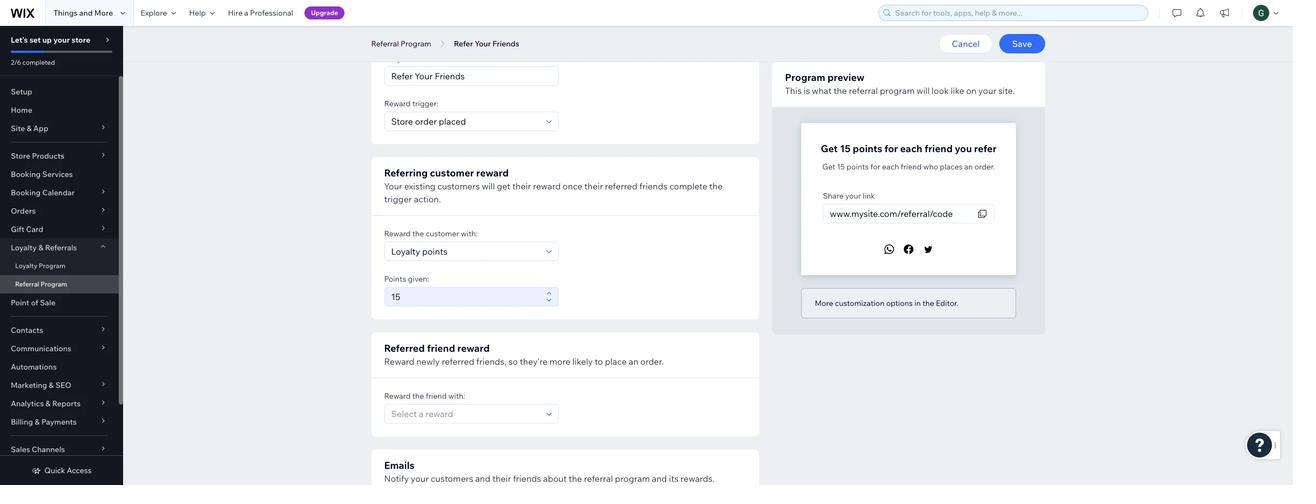 Task type: describe. For each thing, give the bounding box(es) containing it.
sidebar element
[[0, 26, 123, 485]]

analytics & reports button
[[0, 395, 119, 413]]

will inside program preview this is what the referral program will look like on your site.
[[916, 85, 929, 96]]

name
[[416, 53, 436, 63]]

hire a professional
[[228, 8, 293, 18]]

given:
[[408, 274, 429, 284]]

2/6
[[11, 58, 21, 66]]

things and more
[[53, 8, 113, 18]]

trigger:
[[412, 99, 438, 109]]

share your link
[[823, 191, 875, 201]]

orders
[[11, 206, 36, 216]]

hire
[[228, 8, 243, 18]]

friend up who at the right top of the page
[[924, 143, 952, 155]]

0 vertical spatial order.
[[974, 162, 995, 172]]

save button
[[999, 34, 1045, 53]]

preview
[[827, 71, 864, 84]]

1 horizontal spatial their
[[512, 181, 531, 192]]

store products
[[11, 151, 64, 161]]

notify
[[384, 473, 409, 484]]

let's set up your store
[[11, 35, 90, 45]]

referral inside program preview this is what the referral program will look like on your site.
[[849, 85, 878, 96]]

customers inside emails notify your customers and their friends about the referral program and its rewards.
[[431, 473, 473, 484]]

automations
[[11, 362, 57, 372]]

more customization options in the editor.
[[814, 299, 958, 308]]

your inside program preview this is what the referral program will look like on your site.
[[978, 85, 996, 96]]

reward for referring customer reward
[[476, 167, 509, 179]]

app
[[33, 124, 48, 133]]

points for get 15 points for each friend you refer
[[852, 143, 882, 155]]

1 vertical spatial customer
[[426, 229, 459, 239]]

will inside referring customer reward your existing customers will get their reward once their referred friends complete the trigger action.
[[482, 181, 495, 192]]

booking for booking services
[[11, 170, 41, 179]]

Share your link field
[[826, 205, 974, 223]]

get
[[497, 181, 510, 192]]

refer your friends button
[[448, 36, 525, 52]]

referred inside referring customer reward your existing customers will get their reward once their referred friends complete the trigger action.
[[605, 181, 637, 192]]

& for loyalty
[[38, 243, 43, 253]]

referral program link
[[0, 275, 119, 294]]

loyalty program
[[15, 262, 65, 270]]

an inside referred friend reward reward newly referred friends, so they're more likely to place an order.
[[629, 356, 638, 367]]

friends
[[493, 39, 519, 49]]

referral program button
[[366, 36, 437, 52]]

so
[[508, 356, 518, 367]]

referral for referral program link
[[15, 280, 39, 288]]

gift
[[11, 225, 24, 234]]

1 horizontal spatial and
[[475, 473, 490, 484]]

0 horizontal spatial and
[[79, 8, 93, 18]]

to
[[595, 356, 603, 367]]

referred inside referred friend reward reward newly referred friends, so they're more likely to place an order.
[[442, 356, 474, 367]]

0 vertical spatial an
[[964, 162, 973, 172]]

cancel
[[952, 38, 980, 49]]

your inside referring customer reward your existing customers will get their reward once their referred friends complete the trigger action.
[[384, 181, 402, 192]]

reward inside referred friend reward reward newly referred friends, so they're more likely to place an order.
[[384, 356, 414, 367]]

the down action.
[[412, 229, 424, 239]]

let's
[[11, 35, 28, 45]]

program down referral program 'button' in the left top of the page
[[384, 53, 415, 63]]

booking services link
[[0, 165, 119, 184]]

2/6 completed
[[11, 58, 55, 66]]

reward trigger:
[[384, 99, 438, 109]]

1 vertical spatial reward
[[533, 181, 561, 192]]

quick
[[44, 466, 65, 476]]

emails
[[384, 459, 415, 472]]

who
[[923, 162, 938, 172]]

orders button
[[0, 202, 119, 220]]

friends,
[[476, 356, 506, 367]]

of
[[31, 298, 38, 308]]

store products button
[[0, 147, 119, 165]]

loyalty program link
[[0, 257, 119, 275]]

newly
[[416, 356, 440, 367]]

its
[[669, 473, 679, 484]]

get for get 15 points for each friend who places an order.
[[822, 162, 835, 172]]

with: for reward the customer with:
[[461, 229, 478, 239]]

this
[[785, 85, 801, 96]]

sale
[[40, 298, 55, 308]]

program inside program preview this is what the referral program will look like on your site.
[[880, 85, 914, 96]]

gift card
[[11, 225, 43, 234]]

order. inside referred friend reward reward newly referred friends, so they're more likely to place an order.
[[640, 356, 664, 367]]

get for get 15 points for each friend you refer
[[820, 143, 837, 155]]

reward for reward trigger:
[[384, 99, 411, 109]]

billing
[[11, 417, 33, 427]]

the down the newly
[[412, 391, 424, 401]]

1 horizontal spatial more
[[814, 299, 833, 308]]

is
[[803, 85, 810, 96]]

marketing
[[11, 381, 47, 390]]

15 for get 15 points for each friend you refer
[[840, 143, 850, 155]]

your inside button
[[475, 39, 491, 49]]

calendar
[[42, 188, 75, 198]]

analytics
[[11, 399, 44, 409]]

communications
[[11, 344, 71, 354]]

friend inside referred friend reward reward newly referred friends, so they're more likely to place an order.
[[427, 342, 455, 355]]

quick access
[[44, 466, 92, 476]]

store
[[11, 151, 30, 161]]

once
[[563, 181, 582, 192]]

referred
[[384, 342, 425, 355]]

upgrade button
[[304, 6, 345, 19]]

billing & payments
[[11, 417, 77, 427]]

Search for tools, apps, help & more... field
[[892, 5, 1145, 21]]

program preview this is what the referral program will look like on your site.
[[785, 71, 1014, 96]]

& for billing
[[35, 417, 40, 427]]

payments
[[41, 417, 77, 427]]

trigger
[[384, 194, 412, 205]]

site.
[[998, 85, 1014, 96]]

more
[[549, 356, 570, 367]]

home
[[11, 105, 32, 115]]

professional
[[250, 8, 293, 18]]

referring customer reward your existing customers will get their reward once their referred friends complete the trigger action.
[[384, 167, 723, 205]]

contacts button
[[0, 321, 119, 340]]

link
[[862, 191, 875, 201]]

analytics & reports
[[11, 399, 81, 409]]

loyalty for loyalty & referrals
[[11, 243, 37, 253]]

the inside emails notify your customers and their friends about the referral program and its rewards.
[[569, 473, 582, 484]]

sales channels button
[[0, 441, 119, 459]]

point of sale link
[[0, 294, 119, 312]]

hire a professional link
[[221, 0, 300, 26]]

reward for referred friend reward
[[457, 342, 490, 355]]

sales
[[11, 445, 30, 455]]

Program name field
[[388, 67, 555, 85]]



Task type: vqa. For each thing, say whether or not it's contained in the screenshot.
in
yes



Task type: locate. For each thing, give the bounding box(es) containing it.
0 vertical spatial program
[[880, 85, 914, 96]]

15 for get 15 points for each friend who places an order.
[[837, 162, 845, 172]]

friends inside referring customer reward your existing customers will get their reward once their referred friends complete the trigger action.
[[639, 181, 668, 192]]

1 vertical spatial for
[[870, 162, 880, 172]]

& right billing
[[35, 417, 40, 427]]

sales channels
[[11, 445, 65, 455]]

cancel button
[[939, 34, 993, 53]]

program down the loyalty program link at the bottom
[[41, 280, 67, 288]]

& for marketing
[[49, 381, 54, 390]]

products
[[32, 151, 64, 161]]

0 horizontal spatial referred
[[442, 356, 474, 367]]

reports
[[52, 399, 81, 409]]

referral program down loyalty program
[[15, 280, 67, 288]]

friends
[[639, 181, 668, 192], [513, 473, 541, 484]]

1 vertical spatial will
[[482, 181, 495, 192]]

contacts
[[11, 326, 43, 335]]

their inside emails notify your customers and their friends about the referral program and its rewards.
[[492, 473, 511, 484]]

each down get 15 points for each friend you refer
[[882, 162, 899, 172]]

refer your friends
[[454, 39, 519, 49]]

will left look
[[916, 85, 929, 96]]

0 vertical spatial more
[[94, 8, 113, 18]]

& inside analytics & reports "popup button"
[[46, 399, 51, 409]]

the
[[833, 85, 847, 96], [709, 181, 723, 192], [412, 229, 424, 239], [922, 299, 934, 308], [412, 391, 424, 401], [569, 473, 582, 484]]

referral program inside referral program 'button'
[[371, 39, 431, 49]]

with: up reward the friend with: field
[[448, 391, 465, 401]]

your inside emails notify your customers and their friends about the referral program and its rewards.
[[411, 473, 429, 484]]

32
[[550, 53, 559, 63]]

0 horizontal spatial referral
[[584, 473, 613, 484]]

0 vertical spatial referral
[[849, 85, 878, 96]]

0 vertical spatial referred
[[605, 181, 637, 192]]

the down the preview
[[833, 85, 847, 96]]

will left get
[[482, 181, 495, 192]]

1 vertical spatial your
[[384, 181, 402, 192]]

referral
[[371, 39, 399, 49], [15, 280, 39, 288]]

1 vertical spatial referral
[[15, 280, 39, 288]]

0 horizontal spatial referral program
[[15, 280, 67, 288]]

more left customization at the bottom of the page
[[814, 299, 833, 308]]

more
[[94, 8, 113, 18], [814, 299, 833, 308]]

quick access button
[[31, 466, 92, 476]]

friend down get 15 points for each friend you refer
[[900, 162, 921, 172]]

reward the customer with:
[[384, 229, 478, 239]]

they're
[[520, 356, 548, 367]]

help button
[[183, 0, 221, 26]]

2 reward from the top
[[384, 229, 411, 239]]

0 vertical spatial booking
[[11, 170, 41, 179]]

0 vertical spatial referral
[[371, 39, 399, 49]]

0 vertical spatial referral program
[[371, 39, 431, 49]]

& left reports
[[46, 399, 51, 409]]

0 vertical spatial get
[[820, 143, 837, 155]]

0 horizontal spatial each
[[882, 162, 899, 172]]

0 vertical spatial reward
[[476, 167, 509, 179]]

4 reward from the top
[[384, 391, 411, 401]]

order. right place
[[640, 356, 664, 367]]

1 vertical spatial order.
[[640, 356, 664, 367]]

your
[[53, 35, 70, 45], [978, 85, 996, 96], [845, 191, 861, 201], [411, 473, 429, 484]]

1 vertical spatial points
[[846, 162, 868, 172]]

their right get
[[512, 181, 531, 192]]

& inside site & app popup button
[[27, 124, 32, 133]]

referred
[[605, 181, 637, 192], [442, 356, 474, 367]]

upgrade
[[311, 9, 338, 17]]

& for analytics
[[46, 399, 51, 409]]

referral inside sidebar element
[[15, 280, 39, 288]]

1 vertical spatial get
[[822, 162, 835, 172]]

1 horizontal spatial order.
[[974, 162, 995, 172]]

your inside sidebar element
[[53, 35, 70, 45]]

1 vertical spatial friends
[[513, 473, 541, 484]]

points for get 15 points for each friend who places an order.
[[846, 162, 868, 172]]

your right the refer
[[475, 39, 491, 49]]

1 horizontal spatial each
[[900, 143, 922, 155]]

Points given: text field
[[388, 288, 543, 306]]

the right complete
[[709, 181, 723, 192]]

completed
[[22, 58, 55, 66]]

& for site
[[27, 124, 32, 133]]

action.
[[414, 194, 441, 205]]

referral down the preview
[[849, 85, 878, 96]]

reward the friend with:
[[384, 391, 465, 401]]

Reward trigger: field
[[388, 112, 543, 131]]

0 vertical spatial each
[[900, 143, 922, 155]]

0 horizontal spatial friends
[[513, 473, 541, 484]]

with: up reward the customer with: field
[[461, 229, 478, 239]]

reward for reward the friend with:
[[384, 391, 411, 401]]

0 vertical spatial customer
[[430, 167, 474, 179]]

1 horizontal spatial for
[[884, 143, 898, 155]]

program up referral program 'button' in the left top of the page
[[384, 17, 424, 30]]

customers
[[437, 181, 480, 192], [431, 473, 473, 484]]

2 horizontal spatial and
[[652, 473, 667, 484]]

1 vertical spatial referral program
[[15, 280, 67, 288]]

order. down refer
[[974, 162, 995, 172]]

1 horizontal spatial friends
[[639, 181, 668, 192]]

help
[[189, 8, 206, 18]]

referred friend reward reward newly referred friends, so they're more likely to place an order.
[[384, 342, 664, 367]]

program up the program name
[[401, 39, 431, 49]]

1 horizontal spatial will
[[916, 85, 929, 96]]

loyalty inside popup button
[[11, 243, 37, 253]]

friend up reward the friend with: field
[[426, 391, 447, 401]]

15 up share your link
[[840, 143, 850, 155]]

0 horizontal spatial their
[[492, 473, 511, 484]]

program name
[[384, 53, 436, 63]]

point
[[11, 298, 29, 308]]

program up the is
[[785, 71, 825, 84]]

what
[[812, 85, 831, 96]]

reward inside referred friend reward reward newly referred friends, so they're more likely to place an order.
[[457, 342, 490, 355]]

2 vertical spatial reward
[[457, 342, 490, 355]]

& right site
[[27, 124, 32, 133]]

referral for referral program 'button' in the left top of the page
[[371, 39, 399, 49]]

2 horizontal spatial their
[[584, 181, 603, 192]]

booking for booking calendar
[[11, 188, 41, 198]]

1 horizontal spatial program
[[880, 85, 914, 96]]

an right the places
[[964, 162, 973, 172]]

your right "up"
[[53, 35, 70, 45]]

with: for reward the friend with:
[[448, 391, 465, 401]]

booking inside "popup button"
[[11, 188, 41, 198]]

program
[[880, 85, 914, 96], [615, 473, 650, 484]]

store
[[71, 35, 90, 45]]

customers inside referring customer reward your existing customers will get their reward once their referred friends complete the trigger action.
[[437, 181, 480, 192]]

0 horizontal spatial referral
[[15, 280, 39, 288]]

for up link
[[870, 162, 880, 172]]

points up share your link
[[846, 162, 868, 172]]

0 horizontal spatial program
[[615, 473, 650, 484]]

referral right about
[[584, 473, 613, 484]]

referral up point of sale at left bottom
[[15, 280, 39, 288]]

booking up orders
[[11, 188, 41, 198]]

1 reward from the top
[[384, 99, 411, 109]]

booking calendar
[[11, 188, 75, 198]]

the right in
[[922, 299, 934, 308]]

program details
[[384, 17, 458, 30]]

services
[[42, 170, 73, 179]]

seo
[[55, 381, 71, 390]]

and
[[79, 8, 93, 18], [475, 473, 490, 484], [652, 473, 667, 484]]

15 up the share
[[837, 162, 845, 172]]

0 horizontal spatial your
[[384, 181, 402, 192]]

1 horizontal spatial referral program
[[371, 39, 431, 49]]

setup
[[11, 87, 32, 97]]

for up get 15 points for each friend who places an order.
[[884, 143, 898, 155]]

reward
[[476, 167, 509, 179], [533, 181, 561, 192], [457, 342, 490, 355]]

1 vertical spatial 15
[[837, 162, 845, 172]]

customer inside referring customer reward your existing customers will get their reward once their referred friends complete the trigger action.
[[430, 167, 474, 179]]

customer
[[430, 167, 474, 179], [426, 229, 459, 239]]

an right place
[[629, 356, 638, 367]]

customer up existing
[[430, 167, 474, 179]]

your right notify
[[411, 473, 429, 484]]

referral
[[849, 85, 878, 96], [584, 473, 613, 484]]

Reward the friend with: field
[[388, 405, 543, 423]]

& left seo
[[49, 381, 54, 390]]

15
[[840, 143, 850, 155], [837, 162, 845, 172]]

1 horizontal spatial referral
[[371, 39, 399, 49]]

0 vertical spatial with:
[[461, 229, 478, 239]]

the inside program preview this is what the referral program will look like on your site.
[[833, 85, 847, 96]]

marketing & seo button
[[0, 376, 119, 395]]

reward for reward the customer with:
[[384, 229, 411, 239]]

1 vertical spatial program
[[615, 473, 650, 484]]

& inside billing & payments dropdown button
[[35, 417, 40, 427]]

2 booking from the top
[[11, 188, 41, 198]]

automations link
[[0, 358, 119, 376]]

your right on
[[978, 85, 996, 96]]

for for you
[[884, 143, 898, 155]]

the inside referring customer reward your existing customers will get their reward once their referred friends complete the trigger action.
[[709, 181, 723, 192]]

program inside 'button'
[[401, 39, 431, 49]]

referral program up the program name
[[371, 39, 431, 49]]

friends left about
[[513, 473, 541, 484]]

loyalty down loyalty & referrals
[[15, 262, 37, 270]]

with:
[[461, 229, 478, 239], [448, 391, 465, 401]]

1 vertical spatial customers
[[431, 473, 473, 484]]

1 vertical spatial referral
[[584, 473, 613, 484]]

get
[[820, 143, 837, 155], [822, 162, 835, 172]]

1 vertical spatial referred
[[442, 356, 474, 367]]

points up get 15 points for each friend who places an order.
[[852, 143, 882, 155]]

each up get 15 points for each friend who places an order.
[[900, 143, 922, 155]]

referral program inside referral program link
[[15, 280, 67, 288]]

program down loyalty & referrals popup button
[[39, 262, 65, 270]]

0 horizontal spatial an
[[629, 356, 638, 367]]

get 15 points for each friend you refer
[[820, 143, 996, 155]]

site
[[11, 124, 25, 133]]

home link
[[0, 101, 119, 119]]

save
[[1012, 38, 1032, 49]]

reward up friends,
[[457, 342, 490, 355]]

0 vertical spatial for
[[884, 143, 898, 155]]

booking down store
[[11, 170, 41, 179]]

referrals
[[45, 243, 77, 253]]

refer
[[454, 39, 473, 49]]

& inside marketing & seo dropdown button
[[49, 381, 54, 390]]

1 horizontal spatial referred
[[605, 181, 637, 192]]

0 vertical spatial 15
[[840, 143, 850, 155]]

1 vertical spatial booking
[[11, 188, 41, 198]]

0 vertical spatial your
[[475, 39, 491, 49]]

booking calendar button
[[0, 184, 119, 202]]

friends inside emails notify your customers and their friends about the referral program and its rewards.
[[513, 473, 541, 484]]

site & app
[[11, 124, 48, 133]]

more right things
[[94, 8, 113, 18]]

order.
[[974, 162, 995, 172], [640, 356, 664, 367]]

program inside program preview this is what the referral program will look like on your site.
[[785, 71, 825, 84]]

explore
[[141, 8, 167, 18]]

1 vertical spatial more
[[814, 299, 833, 308]]

0 vertical spatial loyalty
[[11, 243, 37, 253]]

setup link
[[0, 83, 119, 101]]

each for you
[[900, 143, 922, 155]]

each for who
[[882, 162, 899, 172]]

loyalty for loyalty program
[[15, 262, 37, 270]]

0 vertical spatial friends
[[639, 181, 668, 192]]

1 vertical spatial an
[[629, 356, 638, 367]]

referral program for referral program link
[[15, 280, 67, 288]]

1 horizontal spatial your
[[475, 39, 491, 49]]

1 vertical spatial with:
[[448, 391, 465, 401]]

1 horizontal spatial an
[[964, 162, 973, 172]]

emails notify your customers and their friends about the referral program and its rewards.
[[384, 459, 715, 484]]

0 horizontal spatial more
[[94, 8, 113, 18]]

Reward the customer with: field
[[388, 242, 543, 261]]

booking services
[[11, 170, 73, 179]]

1 vertical spatial loyalty
[[15, 262, 37, 270]]

customer up reward the customer with: field
[[426, 229, 459, 239]]

0 horizontal spatial for
[[870, 162, 880, 172]]

1 booking from the top
[[11, 170, 41, 179]]

will
[[916, 85, 929, 96], [482, 181, 495, 192]]

reward left once
[[533, 181, 561, 192]]

marketing & seo
[[11, 381, 71, 390]]

channels
[[32, 445, 65, 455]]

0 horizontal spatial order.
[[640, 356, 664, 367]]

point of sale
[[11, 298, 55, 308]]

0 horizontal spatial will
[[482, 181, 495, 192]]

loyalty down gift card
[[11, 243, 37, 253]]

0 vertical spatial customers
[[437, 181, 480, 192]]

for for who
[[870, 162, 880, 172]]

& up loyalty program
[[38, 243, 43, 253]]

your left link
[[845, 191, 861, 201]]

& inside loyalty & referrals popup button
[[38, 243, 43, 253]]

reward up get
[[476, 167, 509, 179]]

referred right the newly
[[442, 356, 474, 367]]

friend up the newly
[[427, 342, 455, 355]]

your up trigger
[[384, 181, 402, 192]]

their left about
[[492, 473, 511, 484]]

program left look
[[880, 85, 914, 96]]

friends left complete
[[639, 181, 668, 192]]

place
[[605, 356, 627, 367]]

booking
[[11, 170, 41, 179], [11, 188, 41, 198]]

get 15 points for each friend who places an order.
[[822, 162, 995, 172]]

like
[[950, 85, 964, 96]]

referral program for referral program 'button' in the left top of the page
[[371, 39, 431, 49]]

referral inside 'button'
[[371, 39, 399, 49]]

program left its
[[615, 473, 650, 484]]

points
[[852, 143, 882, 155], [846, 162, 868, 172]]

1 horizontal spatial referral
[[849, 85, 878, 96]]

referral inside emails notify your customers and their friends about the referral program and its rewards.
[[584, 473, 613, 484]]

0 vertical spatial will
[[916, 85, 929, 96]]

referral up the program name
[[371, 39, 399, 49]]

site & app button
[[0, 119, 119, 138]]

their right once
[[584, 181, 603, 192]]

1 vertical spatial each
[[882, 162, 899, 172]]

points given:
[[384, 274, 429, 284]]

referred right once
[[605, 181, 637, 192]]

3 reward from the top
[[384, 356, 414, 367]]

refer
[[974, 143, 996, 155]]

referring
[[384, 167, 428, 179]]

0 vertical spatial points
[[852, 143, 882, 155]]

program inside emails notify your customers and their friends about the referral program and its rewards.
[[615, 473, 650, 484]]

the right about
[[569, 473, 582, 484]]

an
[[964, 162, 973, 172], [629, 356, 638, 367]]



